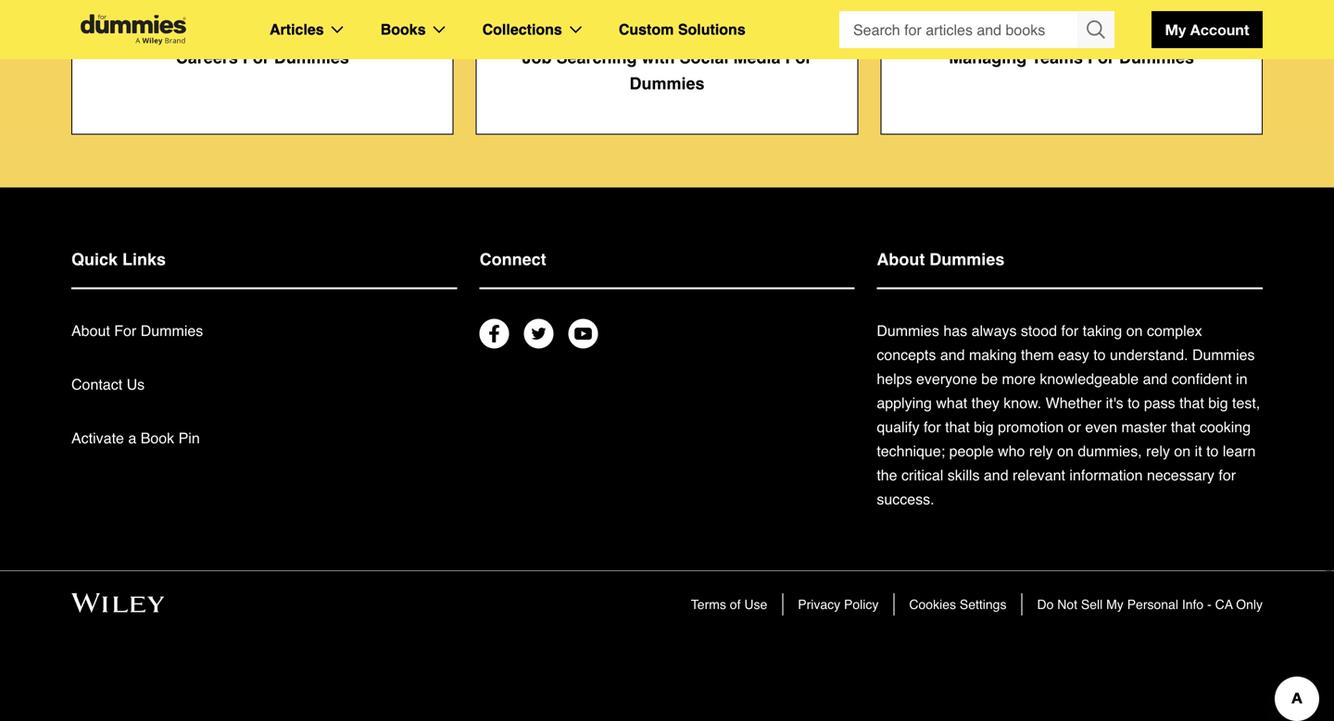 Task type: locate. For each thing, give the bounding box(es) containing it.
knowledgeable
[[1040, 371, 1139, 388]]

careers
[[176, 48, 238, 67]]

stood
[[1021, 323, 1058, 340]]

1 vertical spatial my
[[1107, 598, 1124, 613]]

1 vertical spatial big
[[974, 419, 994, 436]]

to right it's
[[1128, 395, 1140, 412]]

easy
[[1058, 347, 1090, 364]]

rely down master
[[1147, 443, 1170, 460]]

1 horizontal spatial rely
[[1147, 443, 1170, 460]]

1 vertical spatial about
[[71, 323, 110, 340]]

custom solutions
[[619, 21, 746, 38]]

managing
[[949, 48, 1027, 67]]

know.
[[1004, 395, 1042, 412]]

0 vertical spatial big
[[1209, 395, 1229, 412]]

for
[[1062, 323, 1079, 340], [924, 419, 941, 436], [1219, 467, 1236, 484]]

applying
[[877, 395, 932, 412]]

0 horizontal spatial to
[[1094, 347, 1106, 364]]

to
[[1094, 347, 1106, 364], [1128, 395, 1140, 412], [1207, 443, 1219, 460]]

teams
[[1032, 48, 1083, 67]]

for up easy
[[1062, 323, 1079, 340]]

1 horizontal spatial big
[[1209, 395, 1229, 412]]

what
[[936, 395, 968, 412]]

1 horizontal spatial for
[[1062, 323, 1079, 340]]

big down they
[[974, 419, 994, 436]]

collections
[[482, 21, 562, 38]]

0 vertical spatial and
[[941, 347, 965, 364]]

pin
[[179, 430, 200, 447]]

job searching with social media for dummies link
[[476, 0, 859, 135]]

relevant
[[1013, 467, 1066, 484]]

and
[[941, 347, 965, 364], [1143, 371, 1168, 388], [984, 467, 1009, 484]]

dummies
[[274, 48, 349, 67], [1120, 48, 1195, 67], [630, 74, 705, 93], [930, 250, 1005, 269], [141, 323, 203, 340], [877, 323, 940, 340], [1193, 347, 1255, 364]]

0 vertical spatial to
[[1094, 347, 1106, 364]]

dummies up concepts
[[877, 323, 940, 340]]

my left account
[[1165, 21, 1187, 38]]

-
[[1208, 598, 1212, 613]]

my right sell
[[1107, 598, 1124, 613]]

and up pass
[[1143, 371, 1168, 388]]

on left it
[[1175, 443, 1191, 460]]

1 horizontal spatial and
[[984, 467, 1009, 484]]

about
[[877, 250, 925, 269], [71, 323, 110, 340]]

cookies
[[910, 598, 956, 613]]

custom solutions link
[[619, 18, 746, 42]]

2 vertical spatial for
[[1219, 467, 1236, 484]]

for down what
[[924, 419, 941, 436]]

whether
[[1046, 395, 1102, 412]]

2 horizontal spatial for
[[1219, 467, 1236, 484]]

qualify
[[877, 419, 920, 436]]

to down the "taking"
[[1094, 347, 1106, 364]]

and down "who"
[[984, 467, 1009, 484]]

1 vertical spatial and
[[1143, 371, 1168, 388]]

dummies inside the job searching with social media for dummies
[[630, 74, 705, 93]]

account
[[1191, 21, 1250, 38]]

us
[[127, 376, 145, 394]]

sell
[[1081, 598, 1103, 613]]

confident
[[1172, 371, 1232, 388]]

for
[[243, 48, 270, 67], [785, 48, 812, 67], [1088, 48, 1115, 67], [114, 323, 136, 340]]

taking
[[1083, 323, 1123, 340]]

1 rely from the left
[[1030, 443, 1053, 460]]

2 rely from the left
[[1147, 443, 1170, 460]]

book
[[141, 430, 174, 447]]

ca
[[1216, 598, 1233, 613]]

that up it
[[1171, 419, 1196, 436]]

a
[[128, 430, 136, 447]]

that down what
[[945, 419, 970, 436]]

for right teams
[[1088, 48, 1115, 67]]

on down "or"
[[1058, 443, 1074, 460]]

0 vertical spatial my
[[1165, 21, 1187, 38]]

or
[[1068, 419, 1081, 436]]

privacy policy link
[[798, 598, 879, 613]]

for right media
[[785, 48, 812, 67]]

that
[[1180, 395, 1205, 412], [945, 419, 970, 436], [1171, 419, 1196, 436]]

on up understand.
[[1127, 323, 1143, 340]]

who
[[998, 443, 1025, 460]]

1 vertical spatial for
[[924, 419, 941, 436]]

for down learn
[[1219, 467, 1236, 484]]

terms of use
[[691, 598, 768, 613]]

settings
[[960, 598, 1007, 613]]

and down has
[[941, 347, 965, 364]]

them
[[1021, 347, 1054, 364]]

2 vertical spatial to
[[1207, 443, 1219, 460]]

dummies down my account 'link'
[[1120, 48, 1195, 67]]

rely up relevant
[[1030, 443, 1053, 460]]

to right it
[[1207, 443, 1219, 460]]

group
[[840, 11, 1115, 48]]

everyone
[[917, 371, 978, 388]]

learn
[[1223, 443, 1256, 460]]

connect
[[480, 250, 546, 269]]

about dummies
[[877, 250, 1005, 269]]

contact
[[71, 376, 122, 394]]

be
[[982, 371, 998, 388]]

dummies down with
[[630, 74, 705, 93]]

links
[[122, 250, 166, 269]]

logo image
[[71, 14, 196, 45]]

job
[[522, 48, 552, 67]]

0 vertical spatial about
[[877, 250, 925, 269]]

big
[[1209, 395, 1229, 412], [974, 419, 994, 436]]

books
[[381, 21, 426, 38]]

1 horizontal spatial about
[[877, 250, 925, 269]]

cookies settings
[[910, 598, 1007, 613]]

1 horizontal spatial my
[[1165, 21, 1187, 38]]

rely
[[1030, 443, 1053, 460], [1147, 443, 1170, 460]]

my
[[1165, 21, 1187, 38], [1107, 598, 1124, 613]]

media
[[734, 48, 781, 67]]

policy
[[844, 598, 879, 613]]

solutions
[[678, 21, 746, 38]]

only
[[1237, 598, 1263, 613]]

with
[[642, 48, 675, 67]]

0 horizontal spatial about
[[71, 323, 110, 340]]

1 vertical spatial to
[[1128, 395, 1140, 412]]

dummies down articles
[[274, 48, 349, 67]]

contact us link
[[71, 376, 145, 394]]

use
[[745, 598, 768, 613]]

big up cooking
[[1209, 395, 1229, 412]]

0 horizontal spatial rely
[[1030, 443, 1053, 460]]

1 horizontal spatial to
[[1128, 395, 1140, 412]]



Task type: describe. For each thing, give the bounding box(es) containing it.
promotion
[[998, 419, 1064, 436]]

my account
[[1165, 21, 1250, 38]]

terms of use link
[[691, 598, 768, 613]]

contact us
[[71, 376, 145, 394]]

do not sell my personal info - ca only link
[[1037, 598, 1263, 613]]

for inside the job searching with social media for dummies
[[785, 48, 812, 67]]

necessary
[[1147, 467, 1215, 484]]

for right careers
[[243, 48, 270, 67]]

activate
[[71, 430, 124, 447]]

do not sell my personal info - ca only
[[1037, 598, 1263, 613]]

about for dummies link
[[71, 323, 203, 340]]

careers for dummies link
[[71, 0, 454, 135]]

technique;
[[877, 443, 945, 460]]

0 horizontal spatial my
[[1107, 598, 1124, 613]]

my account link
[[1152, 11, 1263, 48]]

Search for articles and books text field
[[840, 11, 1080, 48]]

dummies inside 'managing teams for dummies' link
[[1120, 48, 1195, 67]]

privacy policy
[[798, 598, 879, 613]]

2 horizontal spatial and
[[1143, 371, 1168, 388]]

2 horizontal spatial on
[[1175, 443, 1191, 460]]

people
[[950, 443, 994, 460]]

managing teams for dummies link
[[881, 0, 1263, 135]]

0 horizontal spatial and
[[941, 347, 965, 364]]

more
[[1002, 371, 1036, 388]]

making
[[969, 347, 1017, 364]]

of
[[730, 598, 741, 613]]

dummies up 'in'
[[1193, 347, 1255, 364]]

searching
[[557, 48, 637, 67]]

careers for dummies
[[176, 48, 349, 67]]

for up us at the left of page
[[114, 323, 136, 340]]

about for about for dummies
[[71, 323, 110, 340]]

test,
[[1233, 395, 1261, 412]]

cookies settings link
[[910, 598, 1007, 613]]

dummies,
[[1078, 443, 1142, 460]]

understand.
[[1110, 347, 1189, 364]]

it
[[1195, 443, 1203, 460]]

2 horizontal spatial to
[[1207, 443, 1219, 460]]

cooking
[[1200, 419, 1251, 436]]

complex
[[1147, 323, 1203, 340]]

dummies up us at the left of page
[[141, 323, 203, 340]]

custom
[[619, 21, 674, 38]]

social
[[680, 48, 729, 67]]

quick links
[[71, 250, 166, 269]]

even
[[1086, 419, 1118, 436]]

not
[[1058, 598, 1078, 613]]

activate a book pin link
[[71, 430, 200, 447]]

dummies has always stood for taking on complex concepts and making them easy to understand. dummies helps everyone be more knowledgeable and confident in applying what they know. whether it's to pass that big test, qualify for that big promotion or even master that cooking technique; people who rely on dummies, rely on it to learn the critical skills and relevant information necessary for success.
[[877, 323, 1261, 509]]

terms
[[691, 598, 727, 613]]

quick
[[71, 250, 118, 269]]

helps
[[877, 371, 912, 388]]

they
[[972, 395, 1000, 412]]

do
[[1037, 598, 1054, 613]]

success.
[[877, 491, 935, 509]]

1 horizontal spatial on
[[1127, 323, 1143, 340]]

0 horizontal spatial for
[[924, 419, 941, 436]]

privacy
[[798, 598, 841, 613]]

about for about dummies
[[877, 250, 925, 269]]

critical
[[902, 467, 944, 484]]

has
[[944, 323, 968, 340]]

that down confident at right
[[1180, 395, 1205, 412]]

activate a book pin
[[71, 430, 200, 447]]

2 vertical spatial and
[[984, 467, 1009, 484]]

0 vertical spatial for
[[1062, 323, 1079, 340]]

job searching with social media for dummies
[[522, 48, 812, 93]]

the
[[877, 467, 898, 484]]

open collections list image
[[570, 26, 582, 33]]

master
[[1122, 419, 1167, 436]]

0 horizontal spatial big
[[974, 419, 994, 436]]

my inside 'link'
[[1165, 21, 1187, 38]]

dummies inside careers for dummies link
[[274, 48, 349, 67]]

always
[[972, 323, 1017, 340]]

articles
[[270, 21, 324, 38]]

concepts
[[877, 347, 936, 364]]

dummies up has
[[930, 250, 1005, 269]]

cookie consent banner dialog
[[0, 637, 1335, 722]]

about for dummies
[[71, 323, 203, 340]]

0 horizontal spatial on
[[1058, 443, 1074, 460]]

skills
[[948, 467, 980, 484]]

managing teams for dummies
[[949, 48, 1195, 67]]

pass
[[1144, 395, 1176, 412]]

personal
[[1128, 598, 1179, 613]]

open article categories image
[[332, 26, 344, 33]]

in
[[1236, 371, 1248, 388]]

information
[[1070, 467, 1143, 484]]

it's
[[1106, 395, 1124, 412]]

open book categories image
[[433, 26, 445, 33]]



Task type: vqa. For each thing, say whether or not it's contained in the screenshot.
Media
yes



